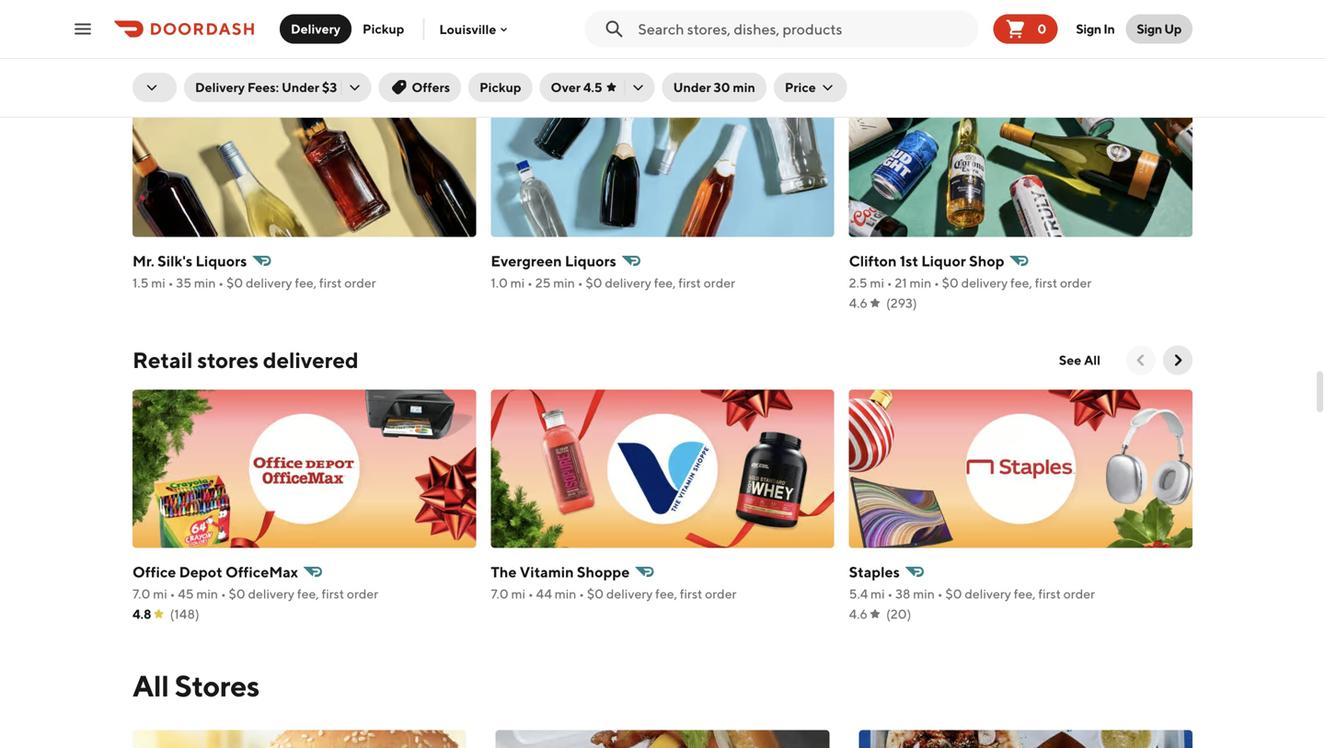 Task type: describe. For each thing, give the bounding box(es) containing it.
35
[[176, 275, 192, 291]]

louisville
[[440, 21, 497, 37]]

mi right '5.4'
[[871, 587, 885, 602]]

$35+, for silk's
[[201, 89, 230, 102]]

off for silk's
[[184, 89, 199, 102]]

7.0 for the vitamin shoppe
[[491, 587, 509, 602]]

mi for the
[[511, 587, 526, 602]]

shoppe
[[577, 564, 630, 581]]

5.4
[[849, 587, 868, 602]]

min for staples
[[914, 587, 935, 602]]

min for mr. silk's liquors
[[194, 275, 216, 291]]

• left 45 at the left of page
[[170, 587, 175, 602]]

first for office depot officemax
[[322, 587, 344, 602]]

$​0 for vitamin
[[587, 587, 604, 602]]

45
[[178, 587, 194, 602]]

order for staples
[[1064, 587, 1096, 602]]

local liquor stores
[[133, 36, 317, 62]]

retail stores delivered
[[133, 347, 359, 373]]

44
[[536, 587, 552, 602]]

• down office depot officemax
[[221, 587, 226, 602]]

sign in link
[[1066, 11, 1126, 47]]

clifton
[[849, 252, 897, 270]]

30% off $35+, up to $30 for liquors
[[517, 89, 641, 102]]

5.4 mi • 38 min • $​0 delivery fee, first order
[[849, 587, 1096, 602]]

first for staples
[[1039, 587, 1061, 602]]

1.5
[[133, 275, 149, 291]]

under 30 min
[[674, 80, 756, 95]]

1 horizontal spatial pickup button
[[469, 73, 533, 102]]

next button of carousel image for local liquor stores
[[1169, 40, 1188, 59]]

stores
[[175, 669, 260, 704]]

sign up
[[1137, 21, 1182, 36]]

evergreen
[[491, 252, 562, 270]]

min for the vitamin shoppe
[[555, 587, 577, 602]]

1 vertical spatial pickup
[[480, 80, 522, 95]]

mi for mr.
[[151, 275, 166, 291]]

(148)
[[170, 607, 200, 622]]

price button
[[774, 73, 848, 102]]

up for mr. silk's liquors
[[233, 89, 246, 102]]

first for evergreen liquors
[[679, 275, 701, 291]]

see for delivered
[[1060, 353, 1082, 368]]

0 button
[[994, 14, 1058, 44]]

first for mr. silk's liquors
[[319, 275, 342, 291]]

min for clifton 1st liquor shop
[[910, 275, 932, 291]]

$​0 for silk's
[[226, 275, 243, 291]]

over
[[551, 80, 581, 95]]

retail
[[133, 347, 193, 373]]

to for mr. silk's liquors
[[248, 89, 259, 102]]

• left 25
[[528, 275, 533, 291]]

retail stores delivered link
[[133, 346, 359, 375]]

sign for sign in
[[1077, 21, 1102, 36]]

see all for retail stores delivered
[[1060, 353, 1101, 368]]

order for clifton 1st liquor shop
[[1061, 275, 1092, 291]]

delivery fees: under $3
[[195, 80, 337, 95]]

$​0 right 38
[[946, 587, 963, 602]]

2.5 mi • 21 min • $​0 delivery fee, first order
[[849, 275, 1092, 291]]

sign up link
[[1126, 14, 1193, 44]]

price
[[785, 80, 816, 95]]

first for the vitamin shoppe
[[680, 587, 703, 602]]

fee, for staples
[[1014, 587, 1036, 602]]

delivery for office depot officemax
[[248, 587, 295, 602]]

4.6 for delivered
[[849, 607, 868, 622]]

2.5
[[849, 275, 868, 291]]

min for office depot officemax
[[196, 587, 218, 602]]

shop
[[970, 252, 1005, 270]]

order for evergreen liquors
[[704, 275, 736, 291]]

mi for evergreen
[[511, 275, 525, 291]]

2 vertical spatial all
[[133, 669, 169, 704]]

evergreen liquors
[[491, 252, 617, 270]]

4.6 for stores
[[849, 296, 868, 311]]

see all for local liquor stores
[[1060, 42, 1101, 57]]

$​0 for 1st
[[942, 275, 959, 291]]

mr. silk's liquors
[[133, 252, 247, 270]]

1 vertical spatial stores
[[197, 347, 259, 373]]

• down evergreen liquors
[[578, 275, 583, 291]]

previous button of carousel image
[[1132, 351, 1151, 370]]

see all link for delivered
[[1048, 346, 1112, 375]]

fee, for office depot officemax
[[297, 587, 319, 602]]

staples
[[849, 564, 900, 581]]

delivery button
[[280, 14, 352, 44]]

delivered
[[263, 347, 359, 373]]

1.0
[[491, 275, 508, 291]]

min for evergreen liquors
[[554, 275, 575, 291]]

delivery for mr. silk's liquors
[[246, 275, 292, 291]]

(20)
[[887, 607, 912, 622]]

all stores
[[133, 669, 260, 704]]

clifton 1st liquor shop
[[849, 252, 1005, 270]]

up
[[1165, 21, 1182, 36]]



Task type: vqa. For each thing, say whether or not it's contained in the screenshot.
saved
no



Task type: locate. For each thing, give the bounding box(es) containing it.
1 horizontal spatial 30% off $35+, up to $30
[[517, 89, 641, 102]]

0 horizontal spatial 30%
[[158, 89, 182, 102]]

0 vertical spatial delivery
[[291, 21, 341, 36]]

1 horizontal spatial liquors
[[565, 252, 617, 270]]

1 7.0 from the left
[[133, 587, 150, 602]]

pickup
[[363, 21, 405, 36], [480, 80, 522, 95]]

off
[[184, 89, 199, 102], [543, 89, 557, 102]]

1 off from the left
[[184, 89, 199, 102]]

2 to from the left
[[607, 89, 618, 102]]

mi down the office
[[153, 587, 167, 602]]

0 vertical spatial 4.6
[[849, 296, 868, 311]]

$30 right 4.5
[[620, 89, 641, 102]]

delivery for delivery fees: under $3
[[195, 80, 245, 95]]

the vitamin shoppe
[[491, 564, 630, 581]]

1 see all from the top
[[1060, 42, 1101, 57]]

7.0 mi • 45 min • $​0 delivery fee, first order
[[133, 587, 379, 602]]

1 horizontal spatial delivery
[[291, 21, 341, 36]]

fee,
[[295, 275, 317, 291], [654, 275, 676, 291], [1011, 275, 1033, 291], [297, 587, 319, 602], [656, 587, 678, 602], [1014, 587, 1036, 602]]

$30 for evergreen liquors
[[620, 89, 641, 102]]

sign for sign up
[[1137, 21, 1163, 36]]

Store search: begin typing to search for stores available on DoorDash text field
[[638, 19, 972, 39]]

$30 for mr. silk's liquors
[[262, 89, 283, 102]]

up left fees:
[[233, 89, 246, 102]]

7.0 for office depot officemax
[[133, 587, 150, 602]]

1 under from the left
[[282, 80, 320, 95]]

depot
[[179, 564, 223, 581]]

$3
[[322, 80, 337, 95]]

1 horizontal spatial sign
[[1137, 21, 1163, 36]]

local
[[133, 36, 187, 62]]

1 horizontal spatial 30%
[[517, 89, 540, 102]]

min right 38
[[914, 587, 935, 602]]

$​0 down shoppe
[[587, 587, 604, 602]]

mi left 44
[[511, 587, 526, 602]]

$35+, for liquors
[[560, 89, 589, 102]]

up right 'over'
[[591, 89, 605, 102]]

under
[[282, 80, 320, 95], [674, 80, 711, 95]]

0 horizontal spatial sign
[[1077, 21, 1102, 36]]

liquors up "1.0 mi • 25 min • $​0 delivery fee, first order"
[[565, 252, 617, 270]]

7.0
[[133, 587, 150, 602], [491, 587, 509, 602]]

2 off from the left
[[543, 89, 557, 102]]

1 up from the left
[[233, 89, 246, 102]]

1 horizontal spatial up
[[591, 89, 605, 102]]

see all link right 0
[[1048, 35, 1112, 64]]

30
[[714, 80, 731, 95]]

stores up delivery fees: under $3
[[255, 36, 317, 62]]

liquor
[[922, 252, 967, 270]]

delivery for the vitamin shoppe
[[607, 587, 653, 602]]

21
[[895, 275, 908, 291]]

offers
[[412, 80, 450, 95]]

sign up previous button of carousel icon at the top right of page
[[1137, 21, 1163, 36]]

to
[[248, 89, 259, 102], [607, 89, 618, 102]]

see
[[1060, 42, 1082, 57], [1060, 353, 1082, 368]]

1 vertical spatial next button of carousel image
[[1169, 351, 1188, 370]]

2 up from the left
[[591, 89, 605, 102]]

all for local liquor stores
[[1085, 42, 1101, 57]]

mi right 1.0
[[511, 275, 525, 291]]

0 horizontal spatial liquors
[[196, 252, 247, 270]]

2 see all link from the top
[[1048, 346, 1112, 375]]

• down the vitamin shoppe
[[579, 587, 585, 602]]

off left 4.5
[[543, 89, 557, 102]]

sign in
[[1077, 21, 1115, 36]]

$​0 for depot
[[229, 587, 246, 602]]

30% for evergreen
[[517, 89, 540, 102]]

1 horizontal spatial 7.0
[[491, 587, 509, 602]]

$30 left $3
[[262, 89, 283, 102]]

$​0
[[226, 275, 243, 291], [586, 275, 603, 291], [942, 275, 959, 291], [229, 587, 246, 602], [587, 587, 604, 602], [946, 587, 963, 602]]

delivery up $3
[[291, 21, 341, 36]]

1 to from the left
[[248, 89, 259, 102]]

1 4.6 from the top
[[849, 296, 868, 311]]

next button of carousel image right previous button of carousel image
[[1169, 351, 1188, 370]]

vitamin
[[520, 564, 574, 581]]

the
[[491, 564, 517, 581]]

30%
[[158, 89, 182, 102], [517, 89, 540, 102]]

min right 45 at the left of page
[[196, 587, 218, 602]]

0 vertical spatial stores
[[255, 36, 317, 62]]

see for stores
[[1060, 42, 1082, 57]]

over 4.5 button
[[540, 73, 655, 102]]

under 30 min button
[[663, 73, 767, 102]]

delivery down liquor
[[195, 80, 245, 95]]

4.6 down "2.5"
[[849, 296, 868, 311]]

first
[[319, 275, 342, 291], [679, 275, 701, 291], [1035, 275, 1058, 291], [322, 587, 344, 602], [680, 587, 703, 602], [1039, 587, 1061, 602]]

$​0 down liquor
[[942, 275, 959, 291]]

next button of carousel image
[[1169, 40, 1188, 59], [1169, 351, 1188, 370]]

mi right "2.5"
[[870, 275, 885, 291]]

1.0 mi • 25 min • $​0 delivery fee, first order
[[491, 275, 736, 291]]

30% off $35+, up to $30
[[158, 89, 283, 102], [517, 89, 641, 102]]

under left $3
[[282, 80, 320, 95]]

$​0 for liquors
[[586, 275, 603, 291]]

0 vertical spatial see all
[[1060, 42, 1101, 57]]

30% left 'over'
[[517, 89, 540, 102]]

0 vertical spatial see
[[1060, 42, 1082, 57]]

1 vertical spatial see all
[[1060, 353, 1101, 368]]

mi for office
[[153, 587, 167, 602]]

• left 21
[[887, 275, 893, 291]]

stores
[[255, 36, 317, 62], [197, 347, 259, 373]]

• left 44
[[528, 587, 534, 602]]

all left previous button of carousel image
[[1085, 353, 1101, 368]]

4.6 down '5.4'
[[849, 607, 868, 622]]

sign left "in"
[[1077, 21, 1102, 36]]

1.5 mi • 35 min • $​0 delivery fee, first order
[[133, 275, 376, 291]]

• left 35
[[168, 275, 174, 291]]

•
[[168, 275, 174, 291], [218, 275, 224, 291], [528, 275, 533, 291], [578, 275, 583, 291], [887, 275, 893, 291], [934, 275, 940, 291], [170, 587, 175, 602], [221, 587, 226, 602], [528, 587, 534, 602], [579, 587, 585, 602], [888, 587, 893, 602], [938, 587, 943, 602]]

1 vertical spatial delivery
[[195, 80, 245, 95]]

to right 4.5
[[607, 89, 618, 102]]

2 see all from the top
[[1060, 353, 1101, 368]]

over 4.5
[[551, 80, 603, 95]]

1 $35+, from the left
[[201, 89, 230, 102]]

up for evergreen liquors
[[591, 89, 605, 102]]

1 see all link from the top
[[1048, 35, 1112, 64]]

min right 44
[[555, 587, 577, 602]]

see left previous button of carousel image
[[1060, 353, 1082, 368]]

mi for clifton
[[870, 275, 885, 291]]

under inside button
[[674, 80, 711, 95]]

delivery
[[246, 275, 292, 291], [605, 275, 652, 291], [962, 275, 1008, 291], [248, 587, 295, 602], [607, 587, 653, 602], [965, 587, 1012, 602]]

liquors
[[196, 252, 247, 270], [565, 252, 617, 270]]

2 $30 from the left
[[620, 89, 641, 102]]

order for the vitamin shoppe
[[705, 587, 737, 602]]

2 7.0 from the left
[[491, 587, 509, 602]]

in
[[1104, 21, 1115, 36]]

see all down sign in
[[1060, 42, 1101, 57]]

to for evergreen liquors
[[607, 89, 618, 102]]

min
[[733, 80, 756, 95], [194, 275, 216, 291], [554, 275, 575, 291], [910, 275, 932, 291], [196, 587, 218, 602], [555, 587, 577, 602], [914, 587, 935, 602]]

0 horizontal spatial pickup
[[363, 21, 405, 36]]

1 vertical spatial see all link
[[1048, 346, 1112, 375]]

see all link for stores
[[1048, 35, 1112, 64]]

30% down local
[[158, 89, 182, 102]]

pickup button
[[352, 14, 416, 44], [469, 73, 533, 102]]

1 horizontal spatial $30
[[620, 89, 641, 102]]

1 horizontal spatial to
[[607, 89, 618, 102]]

liquors up 1.5 mi • 35 min • $​0 delivery fee, first order
[[196, 252, 247, 270]]

silk's
[[158, 252, 193, 270]]

30% off $35+, up to $30 for silk's
[[158, 89, 283, 102]]

1 horizontal spatial pickup
[[480, 80, 522, 95]]

fees:
[[248, 80, 279, 95]]

stores right retail
[[197, 347, 259, 373]]

office
[[133, 564, 176, 581]]

delivery right 38
[[965, 587, 1012, 602]]

local liquor stores link
[[133, 35, 317, 64]]

delivery inside 'button'
[[291, 21, 341, 36]]

0
[[1038, 21, 1047, 36]]

all down sign in
[[1085, 42, 1101, 57]]

2 $35+, from the left
[[560, 89, 589, 102]]

7.0 up 4.8
[[133, 587, 150, 602]]

2 under from the left
[[674, 80, 711, 95]]

7.0 down the in the bottom of the page
[[491, 587, 509, 602]]

$30
[[262, 89, 283, 102], [620, 89, 641, 102]]

0 horizontal spatial under
[[282, 80, 320, 95]]

all for retail stores delivered
[[1085, 353, 1101, 368]]

0 horizontal spatial up
[[233, 89, 246, 102]]

pickup down louisville popup button on the top of page
[[480, 80, 522, 95]]

delivery
[[291, 21, 341, 36], [195, 80, 245, 95]]

2 sign from the left
[[1137, 21, 1163, 36]]

order
[[345, 275, 376, 291], [704, 275, 736, 291], [1061, 275, 1092, 291], [347, 587, 379, 602], [705, 587, 737, 602], [1064, 587, 1096, 602]]

0 horizontal spatial pickup button
[[352, 14, 416, 44]]

0 vertical spatial all
[[1085, 42, 1101, 57]]

4.8
[[133, 607, 152, 622]]

1 sign from the left
[[1077, 21, 1102, 36]]

1 next button of carousel image from the top
[[1169, 40, 1188, 59]]

7.0 mi • 44 min • $​0 delivery fee, first order
[[491, 587, 737, 602]]

offers button
[[379, 73, 461, 102]]

fee, for evergreen liquors
[[654, 275, 676, 291]]

delivery for clifton 1st liquor shop
[[962, 275, 1008, 291]]

min inside under 30 min button
[[733, 80, 756, 95]]

38
[[896, 587, 911, 602]]

25
[[536, 275, 551, 291]]

delivery down officemax
[[248, 587, 295, 602]]

0 horizontal spatial delivery
[[195, 80, 245, 95]]

$​0 down office depot officemax
[[229, 587, 246, 602]]

pickup button up offers button
[[352, 14, 416, 44]]

• right 35
[[218, 275, 224, 291]]

2 see from the top
[[1060, 353, 1082, 368]]

to down local liquor stores link on the top left
[[248, 89, 259, 102]]

mr.
[[133, 252, 155, 270]]

order for mr. silk's liquors
[[345, 275, 376, 291]]

2 30% from the left
[[517, 89, 540, 102]]

1 $30 from the left
[[262, 89, 283, 102]]

open menu image
[[72, 18, 94, 40]]

all left stores
[[133, 669, 169, 704]]

0 vertical spatial see all link
[[1048, 35, 1112, 64]]

delivery down shoppe
[[607, 587, 653, 602]]

1 30% from the left
[[158, 89, 182, 102]]

pickup button down louisville popup button on the top of page
[[469, 73, 533, 102]]

previous button of carousel image
[[1132, 40, 1151, 59]]

2 next button of carousel image from the top
[[1169, 351, 1188, 370]]

min right 35
[[194, 275, 216, 291]]

1 vertical spatial all
[[1085, 353, 1101, 368]]

0 horizontal spatial 7.0
[[133, 587, 150, 602]]

1 30% off $35+, up to $30 from the left
[[158, 89, 283, 102]]

mi right 1.5
[[151, 275, 166, 291]]

• right 38
[[938, 587, 943, 602]]

1 horizontal spatial $35+,
[[560, 89, 589, 102]]

sign
[[1077, 21, 1102, 36], [1137, 21, 1163, 36]]

0 horizontal spatial $30
[[262, 89, 283, 102]]

see all link
[[1048, 35, 1112, 64], [1048, 346, 1112, 375]]

under left 30
[[674, 80, 711, 95]]

delivery for delivery
[[291, 21, 341, 36]]

delivery down shop
[[962, 275, 1008, 291]]

0 horizontal spatial to
[[248, 89, 259, 102]]

$35+,
[[201, 89, 230, 102], [560, 89, 589, 102]]

next button of carousel image for retail stores delivered
[[1169, 351, 1188, 370]]

• down liquor
[[934, 275, 940, 291]]

0 horizontal spatial $35+,
[[201, 89, 230, 102]]

1 vertical spatial pickup button
[[469, 73, 533, 102]]

1 vertical spatial 4.6
[[849, 607, 868, 622]]

off down liquor
[[184, 89, 199, 102]]

1 see from the top
[[1060, 42, 1082, 57]]

2 4.6 from the top
[[849, 607, 868, 622]]

• left 38
[[888, 587, 893, 602]]

4.5
[[584, 80, 603, 95]]

0 vertical spatial pickup
[[363, 21, 405, 36]]

1 horizontal spatial under
[[674, 80, 711, 95]]

2 liquors from the left
[[565, 252, 617, 270]]

1st
[[900, 252, 919, 270]]

delivery up retail stores delivered
[[246, 275, 292, 291]]

4.6
[[849, 296, 868, 311], [849, 607, 868, 622]]

fee, for clifton 1st liquor shop
[[1011, 275, 1033, 291]]

off for liquors
[[543, 89, 557, 102]]

delivery down evergreen liquors
[[605, 275, 652, 291]]

see down sign in
[[1060, 42, 1082, 57]]

1 vertical spatial see
[[1060, 353, 1082, 368]]

30% for mr.
[[158, 89, 182, 102]]

order for office depot officemax
[[347, 587, 379, 602]]

see all
[[1060, 42, 1101, 57], [1060, 353, 1101, 368]]

$​0 down evergreen liquors
[[586, 275, 603, 291]]

officemax
[[226, 564, 298, 581]]

fee, for the vitamin shoppe
[[656, 587, 678, 602]]

office depot officemax
[[133, 564, 298, 581]]

mi
[[151, 275, 166, 291], [511, 275, 525, 291], [870, 275, 885, 291], [153, 587, 167, 602], [511, 587, 526, 602], [871, 587, 885, 602]]

1 liquors from the left
[[196, 252, 247, 270]]

fee, for mr. silk's liquors
[[295, 275, 317, 291]]

all
[[1085, 42, 1101, 57], [1085, 353, 1101, 368], [133, 669, 169, 704]]

min right 21
[[910, 275, 932, 291]]

2 30% off $35+, up to $30 from the left
[[517, 89, 641, 102]]

liquor
[[192, 36, 251, 62]]

0 vertical spatial next button of carousel image
[[1169, 40, 1188, 59]]

louisville button
[[440, 21, 511, 37]]

$​0 down mr. silk's liquors
[[226, 275, 243, 291]]

min right 25
[[554, 275, 575, 291]]

first for clifton 1st liquor shop
[[1035, 275, 1058, 291]]

see all left previous button of carousel image
[[1060, 353, 1101, 368]]

see all link left previous button of carousel image
[[1048, 346, 1112, 375]]

delivery for staples
[[965, 587, 1012, 602]]

0 horizontal spatial off
[[184, 89, 199, 102]]

min right 30
[[733, 80, 756, 95]]

0 vertical spatial pickup button
[[352, 14, 416, 44]]

up
[[233, 89, 246, 102], [591, 89, 605, 102]]

0 horizontal spatial 30% off $35+, up to $30
[[158, 89, 283, 102]]

pickup right delivery 'button'
[[363, 21, 405, 36]]

(293)
[[887, 296, 918, 311]]

1 horizontal spatial off
[[543, 89, 557, 102]]

next button of carousel image down up
[[1169, 40, 1188, 59]]

delivery for evergreen liquors
[[605, 275, 652, 291]]



